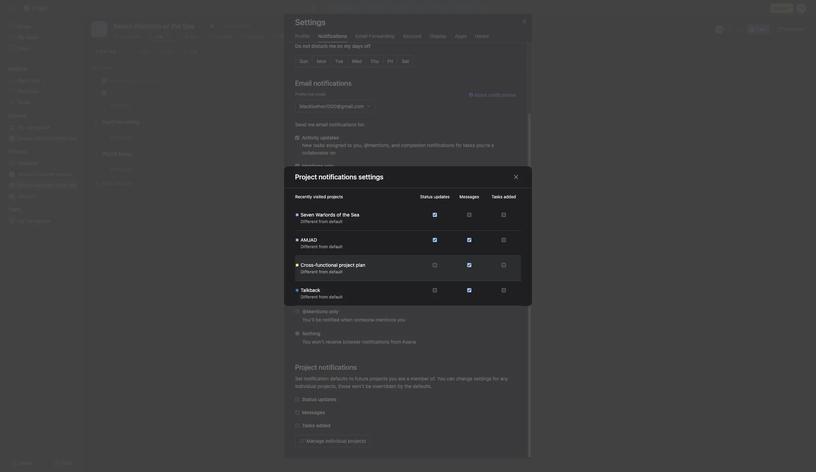 Task type: locate. For each thing, give the bounding box(es) containing it.
Toggle notify about task creations checkbox
[[502, 238, 506, 242], [502, 288, 506, 292]]

3 my from the top
[[18, 218, 25, 224]]

notifications inside activity updates new tasks assigned to you, @mentions, and completion notifications for tasks you're a collaborator on
[[427, 142, 455, 148]]

added left as
[[318, 295, 332, 301]]

recently visited projects
[[295, 194, 343, 199]]

1 vertical spatial email
[[316, 122, 328, 127]]

collapse task list for this section image
[[93, 151, 99, 157]]

the left the in
[[343, 212, 350, 218]]

warlords inside project notifications settings dialog
[[316, 212, 336, 218]]

0 horizontal spatial project
[[56, 171, 72, 177]]

0 vertical spatial add task…
[[110, 102, 134, 108]]

1 vertical spatial seven warlords of the sea
[[18, 182, 77, 188]]

only up the project notifications settings
[[324, 163, 334, 169]]

1 vertical spatial only
[[329, 309, 339, 315]]

3 add task… row from the top
[[83, 163, 817, 176]]

send for send me email notifications for:
[[295, 122, 307, 127]]

2 different from the top
[[301, 244, 318, 249]]

you
[[303, 339, 311, 345], [437, 376, 446, 382]]

comment
[[375, 287, 395, 293]]

4 different from the top
[[301, 294, 318, 300]]

different down recently on the left top of page
[[301, 219, 318, 224]]

1 toggle notify about task creations checkbox from the top
[[502, 213, 506, 217]]

Toggle notify about status updates checkbox
[[433, 288, 437, 292]]

assigned for only
[[326, 171, 346, 176]]

cross- inside project notifications settings dialog
[[301, 262, 316, 268]]

future
[[355, 376, 369, 382]]

1 toggle notify about task creations checkbox from the top
[[502, 238, 506, 242]]

cross-functional project plan inside project notifications settings dialog
[[301, 262, 366, 268]]

you're left toggle notify about status updates checkbox
[[418, 287, 432, 293]]

settings
[[295, 17, 326, 27]]

assigned inside daily summaries new tasks assigned to you and upcoming due dates
[[326, 191, 346, 197]]

different from default down "you'll"
[[301, 294, 343, 300]]

a right comment
[[404, 287, 406, 293]]

team
[[8, 206, 21, 212]]

0 vertical spatial status
[[420, 194, 433, 199]]

1 horizontal spatial tasks
[[492, 194, 503, 199]]

project down browser notifications
[[339, 262, 355, 268]]

1 different from the top
[[301, 219, 318, 224]]

my up inbox
[[18, 34, 25, 40]]

you, inside activity updates new tasks assigned to you, @mentions, and completion notifications for tasks you're a collaborator on
[[353, 142, 363, 148]]

completed image
[[100, 89, 108, 97]]

3 different from default from the top
[[301, 269, 343, 274]]

task left toggle notify about status updates checkbox
[[407, 287, 417, 293]]

add for add task… button in header untitled section tree grid
[[110, 102, 119, 108]]

warlords down cross-functional project plan link
[[33, 182, 53, 188]]

from down visited
[[319, 219, 328, 224]]

1 different from default from the top
[[301, 219, 343, 224]]

3 add task… button from the top
[[110, 166, 134, 173]]

0 horizontal spatial you
[[303, 339, 311, 345]]

add task…
[[110, 102, 134, 108], [110, 134, 134, 140], [110, 166, 134, 172]]

only for mentions only
[[324, 163, 334, 169]]

3 new from the top
[[302, 191, 312, 197]]

seven warlords of the sea inside projects element
[[18, 182, 77, 188]]

default down status updates on projects in your portfolios
[[329, 219, 343, 224]]

notifications down mentions
[[362, 339, 390, 345]]

workspace down goals link
[[26, 124, 50, 130]]

2 you, from the top
[[353, 171, 363, 176]]

1 toggle notify about messages checkbox from the top
[[468, 238, 472, 242]]

be inside task updates you'll be notified when there's a comment on a task you're following, you're assigned a task, or you're added as a collaborator to a task
[[316, 287, 321, 293]]

seven warlords of the sea inside starred element
[[18, 135, 77, 141]]

send
[[295, 122, 307, 127], [295, 266, 307, 272]]

1 vertical spatial for
[[493, 376, 499, 382]]

preferred email
[[295, 92, 326, 97]]

0 vertical spatial for
[[456, 142, 462, 148]]

0 horizontal spatial tasks added
[[302, 423, 331, 429]]

you
[[353, 191, 361, 197], [398, 317, 406, 323], [389, 376, 397, 382]]

add up "add section" button
[[110, 166, 119, 172]]

1 toggle notify about status updates checkbox from the top
[[433, 213, 437, 217]]

warlords
[[33, 135, 53, 141], [33, 182, 53, 188], [316, 212, 336, 218]]

me for browser
[[308, 266, 315, 272]]

of
[[54, 135, 58, 141], [54, 182, 58, 188], [337, 212, 341, 218]]

0 vertical spatial browser
[[316, 266, 334, 272]]

1 vertical spatial toggle notify about messages checkbox
[[468, 263, 472, 267]]

add for add task… button corresponding to news
[[110, 166, 119, 172]]

1 horizontal spatial tb
[[717, 27, 722, 32]]

global element
[[0, 17, 83, 58]]

status down notification
[[302, 397, 317, 402]]

0 horizontal spatial task
[[108, 49, 117, 54]]

portfolios
[[18, 89, 39, 94]]

my
[[18, 34, 25, 40], [18, 124, 25, 130], [18, 218, 25, 224]]

1 vertical spatial tasks
[[302, 423, 315, 429]]

status updates inside project notifications settings dialog
[[420, 194, 450, 199]]

on inside task updates you'll be notified when there's a comment on a task you're following, you're assigned a task, or you're added as a collaborator to a task
[[397, 287, 402, 293]]

email down email notifications
[[315, 92, 326, 97]]

0 vertical spatial toggle notify about status updates checkbox
[[433, 213, 437, 217]]

teams element
[[0, 203, 83, 228]]

recruiting
[[115, 119, 139, 125]]

add task… for news
[[110, 166, 134, 172]]

0 vertical spatial be
[[316, 287, 321, 293]]

workflow link
[[274, 33, 301, 40]]

cross- inside cross-functional project plan link
[[18, 171, 33, 177]]

1 new from the top
[[302, 142, 312, 148]]

updates down visited
[[318, 212, 336, 218]]

a left task,
[[492, 287, 495, 293]]

2 toggle notify about status updates checkbox from the top
[[433, 238, 437, 242]]

3 toggle notify about status updates checkbox from the top
[[433, 263, 437, 267]]

new for new tasks assigned to you, direct messages, and @mentions
[[302, 171, 312, 176]]

activity updates new tasks assigned to you, @mentions, and completion notifications for tasks you're a collaborator on
[[302, 135, 494, 156]]

status down recently on the left top of page
[[302, 212, 316, 218]]

only inside @mentions only you'll be notified when someone mentions you
[[329, 309, 339, 315]]

1 horizontal spatial you
[[389, 376, 397, 382]]

projects
[[8, 149, 27, 154]]

different from default up browser notifications
[[301, 244, 343, 249]]

2 new from the top
[[302, 171, 312, 176]]

add task… down assign hq locations "text box"
[[110, 102, 134, 108]]

0 horizontal spatial status updates
[[302, 397, 337, 402]]

0 vertical spatial send
[[295, 122, 307, 127]]

2 vertical spatial toggle notify about status updates checkbox
[[433, 263, 437, 267]]

you inside daily summaries new tasks assigned to you and upcoming due dates
[[353, 191, 361, 197]]

amjad up team
[[18, 193, 34, 199]]

new inside daily summaries new tasks assigned to you and upcoming due dates
[[302, 191, 312, 197]]

sea inside projects element
[[68, 182, 77, 188]]

to
[[348, 142, 352, 148], [348, 171, 352, 176], [348, 191, 352, 197], [371, 295, 376, 301], [349, 376, 354, 382]]

there's
[[354, 287, 369, 293]]

2 toggle notify about task creations checkbox from the top
[[502, 263, 506, 267]]

be for you'll
[[316, 287, 321, 293]]

1 vertical spatial sea
[[68, 182, 77, 188]]

seven warlords of the sea link up talkback "link"
[[4, 133, 79, 144]]

new down daily
[[302, 191, 312, 197]]

tasks for daily summaries new tasks assigned to you and upcoming due dates
[[313, 191, 325, 197]]

1 vertical spatial functional
[[316, 262, 338, 268]]

1 workspace from the top
[[26, 124, 50, 130]]

a inside set notification defaults to future projects you are a member of. you can change settings for any individual projects, those won't be overridden by the defaults.
[[407, 376, 409, 382]]

project down talkback "link"
[[56, 171, 72, 177]]

disturb
[[312, 43, 328, 49]]

2 add task… button from the top
[[110, 134, 134, 141]]

browser
[[316, 266, 334, 272], [343, 339, 361, 345]]

workspace inside starred element
[[26, 124, 50, 130]]

collaborator up mentions
[[302, 150, 329, 156]]

1 my workspace from the top
[[18, 124, 50, 130]]

account button
[[403, 33, 422, 42]]

the down cross-functional project plan link
[[60, 182, 67, 188]]

you left are
[[389, 376, 397, 382]]

amjad up browser notifications
[[301, 237, 317, 243]]

0 horizontal spatial cross-functional project plan
[[18, 171, 83, 177]]

1 vertical spatial messages
[[460, 194, 479, 199]]

2 vertical spatial me
[[308, 266, 315, 272]]

updates for there's
[[314, 278, 333, 284]]

1 horizontal spatial talkback
[[301, 287, 320, 293]]

you inside @mentions only you'll be notified when someone mentions you
[[398, 317, 406, 323]]

change
[[456, 376, 473, 382]]

tasks for activity updates new tasks assigned to you, @mentions, and completion notifications for tasks you're a collaborator on
[[313, 142, 325, 148]]

warlords inside projects element
[[33, 182, 53, 188]]

seven warlords of the sea link inside starred element
[[4, 133, 79, 144]]

hide sidebar image
[[9, 6, 14, 11]]

2 different from default from the top
[[301, 244, 343, 249]]

me
[[329, 43, 336, 49], [308, 122, 315, 127], [308, 266, 315, 272]]

default for seven warlords of the sea
[[329, 219, 343, 224]]

assigned for updates
[[326, 142, 346, 148]]

2 vertical spatial messages
[[302, 410, 325, 416]]

2 default from the top
[[329, 244, 343, 249]]

task… for recruiting
[[120, 134, 134, 140]]

notified inside task updates you'll be notified when there's a comment on a task you're following, you're assigned a task, or you're added as a collaborator to a task
[[323, 287, 340, 293]]

forwarding
[[369, 33, 395, 39]]

2 vertical spatial add task… row
[[83, 163, 817, 176]]

when inside @mentions only you'll be notified when someone mentions you
[[341, 317, 353, 323]]

notified up as
[[323, 287, 340, 293]]

remove
[[485, 232, 501, 237]]

1 vertical spatial my
[[18, 124, 25, 130]]

different from default down browser notifications
[[301, 269, 343, 274]]

tasks added down close this dialog image
[[492, 194, 516, 199]]

project notifications settings dialog
[[284, 166, 532, 306]]

2 my from the top
[[18, 124, 25, 130]]

my for my workspace 'link' within the teams element
[[18, 218, 25, 224]]

1 task… from the top
[[120, 102, 134, 108]]

1 vertical spatial collaborator
[[343, 295, 370, 301]]

browser inside nothing you won't receive browser notifications from asana
[[343, 339, 361, 345]]

0 vertical spatial seven warlords of the sea
[[18, 135, 77, 141]]

toggle notify about messages checkbox for talkback
[[468, 288, 472, 292]]

3 task… from the top
[[120, 166, 134, 172]]

individual inside set notification defaults to future projects you are a member of. you can change settings for any individual projects, those won't be overridden by the defaults.
[[295, 383, 316, 389]]

when inside task updates you'll be notified when there's a comment on a task you're following, you're assigned a task, or you're added as a collaborator to a task
[[341, 287, 353, 293]]

you inside set notification defaults to future projects you are a member of. you can change settings for any individual projects, those won't be overridden by the defaults.
[[389, 376, 397, 382]]

sun
[[300, 58, 308, 64]]

for left you're
[[456, 142, 462, 148]]

tasks inside global element
[[26, 34, 38, 40]]

different from default for talkback
[[301, 294, 343, 300]]

add left section on the left top
[[102, 180, 112, 186]]

a right you're
[[492, 142, 494, 148]]

0 horizontal spatial cross-
[[18, 171, 33, 177]]

2 vertical spatial of
[[337, 212, 341, 218]]

seven up projects
[[18, 135, 32, 141]]

add task… down post recruiting
[[110, 134, 134, 140]]

project
[[56, 171, 72, 177], [339, 262, 355, 268]]

email forwarding button
[[356, 33, 395, 42]]

different for cross-functional project plan
[[301, 269, 318, 274]]

email right remove
[[502, 232, 513, 237]]

1 vertical spatial you
[[437, 376, 446, 382]]

apps button
[[455, 33, 467, 42]]

those
[[338, 383, 351, 389]]

to up won't
[[349, 376, 354, 382]]

@mentions,
[[364, 142, 390, 148]]

tasks down mentions
[[313, 171, 325, 176]]

Toggle notify about status updates checkbox
[[433, 213, 437, 217], [433, 238, 437, 242], [433, 263, 437, 267]]

me for email
[[308, 122, 315, 127]]

1 vertical spatial added
[[318, 295, 332, 301]]

2 toggle notify about messages checkbox from the top
[[468, 263, 472, 267]]

0 vertical spatial toggle notify about task creations checkbox
[[502, 238, 506, 242]]

of left the in
[[337, 212, 341, 218]]

starred element
[[0, 110, 83, 145]]

email
[[356, 33, 368, 39], [502, 232, 513, 237]]

new down mentions
[[302, 171, 312, 176]]

1 my from the top
[[18, 34, 25, 40]]

different
[[301, 219, 318, 224], [301, 244, 318, 249], [301, 269, 318, 274], [301, 294, 318, 300]]

projects inside set notification defaults to future projects you are a member of. you can change settings for any individual projects, those won't be overridden by the defaults.
[[370, 376, 388, 382]]

on
[[337, 43, 343, 49], [330, 150, 336, 156], [337, 212, 343, 218], [397, 287, 402, 293]]

4 different from default from the top
[[301, 294, 343, 300]]

default for cross-functional project plan
[[329, 269, 343, 274]]

my inside starred element
[[18, 124, 25, 130]]

starred
[[8, 113, 25, 119]]

seven inside starred element
[[18, 135, 32, 141]]

2 when from the top
[[341, 317, 353, 323]]

new
[[302, 142, 312, 148], [302, 171, 312, 176], [302, 191, 312, 197]]

add task… button down assign hq locations "text box"
[[110, 102, 134, 109]]

files link
[[385, 33, 401, 40]]

task… inside header untitled section tree grid
[[120, 102, 134, 108]]

projects inside manage individual projects button
[[348, 438, 366, 444]]

add for add task… button for recruiting
[[110, 134, 119, 140]]

1 horizontal spatial you
[[437, 376, 446, 382]]

1 default from the top
[[329, 219, 343, 224]]

Completed checkbox
[[100, 76, 108, 85]]

task left name
[[92, 65, 101, 70]]

to inside activity updates new tasks assigned to you, @mentions, and completion notifications for tasks you're a collaborator on
[[348, 142, 352, 148]]

different for amjad
[[301, 244, 318, 249]]

collaborator inside activity updates new tasks assigned to you, @mentions, and completion notifications for tasks you're a collaborator on
[[302, 150, 329, 156]]

0 horizontal spatial plan
[[73, 171, 83, 177]]

1 seven warlords of the sea link from the top
[[4, 133, 79, 144]]

4 default from the top
[[329, 294, 343, 300]]

3 add task… from the top
[[110, 166, 134, 172]]

notified inside @mentions only you'll be notified when someone mentions you
[[323, 317, 340, 323]]

Recruiting top Pirates text field
[[109, 77, 160, 84]]

for left any
[[493, 376, 499, 382]]

0 vertical spatial me
[[329, 43, 336, 49]]

tasks added up "manage"
[[302, 423, 331, 429]]

@mentions
[[303, 309, 328, 315]]

1 my workspace link from the top
[[4, 122, 79, 133]]

updates down 'send me browser notifications for…'
[[314, 278, 333, 284]]

tasks left you're
[[463, 142, 475, 148]]

1 vertical spatial my workspace
[[18, 218, 50, 224]]

Toggle notify about task creations checkbox
[[502, 213, 506, 217], [502, 263, 506, 267]]

tb button
[[716, 25, 724, 33]]

0 vertical spatial seven
[[18, 135, 32, 141]]

status updates
[[420, 194, 450, 199], [302, 397, 337, 402]]

new down activity
[[302, 142, 312, 148]]

send for send me browser notifications for…
[[295, 266, 307, 272]]

2 vertical spatial new
[[302, 191, 312, 197]]

assigned
[[326, 142, 346, 148], [326, 171, 346, 176], [326, 191, 346, 197], [471, 287, 491, 293]]

world
[[102, 151, 117, 157]]

1 vertical spatial seven
[[18, 182, 32, 188]]

2 vertical spatial be
[[366, 383, 371, 389]]

1 horizontal spatial functional
[[316, 262, 338, 268]]

seven warlords of the sea link
[[4, 133, 79, 144], [4, 180, 79, 191]]

mentions only new tasks assigned to you, direct messages, and @mentions
[[302, 163, 438, 176]]

1 vertical spatial plan
[[356, 262, 366, 268]]

and inside daily summaries new tasks assigned to you and upcoming due dates
[[363, 191, 371, 197]]

from left the asana on the bottom
[[391, 339, 401, 345]]

default up @mentions only you'll be notified when someone mentions you
[[329, 294, 343, 300]]

1 send from the top
[[295, 122, 307, 127]]

task
[[92, 65, 101, 70], [303, 278, 313, 284]]

talkback down projects
[[18, 160, 38, 166]]

task up "you'll"
[[303, 278, 313, 284]]

workspace inside teams element
[[26, 218, 50, 224]]

updates for portfolios
[[318, 212, 336, 218]]

1 vertical spatial send
[[295, 266, 307, 272]]

1 vertical spatial task
[[303, 278, 313, 284]]

add down post recruiting
[[110, 134, 119, 140]]

task… for news
[[120, 166, 134, 172]]

2 vertical spatial sea
[[351, 212, 359, 218]]

be down @mentions
[[316, 317, 321, 323]]

3 toggle notify about messages checkbox from the top
[[468, 288, 472, 292]]

warlords up talkback "link"
[[33, 135, 53, 141]]

only inside the mentions only new tasks assigned to you, direct messages, and @mentions
[[324, 163, 334, 169]]

@mentions
[[413, 171, 438, 176]]

add
[[100, 49, 107, 54], [110, 102, 119, 108], [110, 134, 119, 140], [110, 166, 119, 172], [102, 180, 112, 186]]

assigned inside task updates you'll be notified when there's a comment on a task you're following, you're assigned a task, or you're added as a collaborator to a task
[[471, 287, 491, 293]]

toggle notify about task creations checkbox left the or
[[502, 288, 506, 292]]

updates inside activity updates new tasks assigned to you, @mentions, and completion notifications for tasks you're a collaborator on
[[321, 135, 339, 141]]

toggle notify about task creations checkbox for seven warlords of the sea
[[502, 213, 506, 217]]

0 vertical spatial my workspace
[[18, 124, 50, 130]]

when for someone
[[341, 317, 353, 323]]

talkback inside "link"
[[18, 160, 38, 166]]

0 horizontal spatial task
[[92, 65, 101, 70]]

0 vertical spatial you
[[353, 191, 361, 197]]

receive
[[326, 339, 342, 345]]

seven warlords of the sea up talkback "link"
[[18, 135, 77, 141]]

you down notifications settings
[[353, 191, 361, 197]]

be down future
[[366, 383, 371, 389]]

default for amjad
[[329, 244, 343, 249]]

0 vertical spatial talkback
[[18, 160, 38, 166]]

to down comment
[[371, 295, 376, 301]]

collaborator inside task updates you'll be notified when there's a comment on a task you're following, you're assigned a task, or you're added as a collaborator to a task
[[343, 295, 370, 301]]

you, left @mentions,
[[353, 142, 363, 148]]

add task… button up section on the left top
[[110, 166, 134, 173]]

0 vertical spatial tasks
[[492, 194, 503, 199]]

send up activity
[[295, 122, 307, 127]]

different from default
[[301, 219, 343, 224], [301, 244, 343, 249], [301, 269, 343, 274], [301, 294, 343, 300]]

when left someone
[[341, 317, 353, 323]]

email up 'days off'
[[356, 33, 368, 39]]

my inside global element
[[18, 34, 25, 40]]

assigned inside the mentions only new tasks assigned to you, direct messages, and @mentions
[[326, 171, 346, 176]]

when left there's
[[341, 287, 353, 293]]

profile
[[295, 33, 310, 39]]

different for talkback
[[301, 294, 318, 300]]

messages up "manage"
[[302, 410, 325, 416]]

to for summaries
[[348, 191, 352, 197]]

to inside daily summaries new tasks assigned to you and upcoming due dates
[[348, 191, 352, 197]]

of up talkback "link"
[[54, 135, 58, 141]]

2 task… from the top
[[120, 134, 134, 140]]

0 vertical spatial messages
[[354, 33, 377, 39]]

visited
[[313, 194, 326, 199]]

toggle notify about task creations checkbox for cross-functional project plan
[[502, 263, 506, 267]]

task up name
[[108, 49, 117, 54]]

can
[[447, 376, 455, 382]]

projects button
[[0, 148, 27, 155]]

updates down projects,
[[318, 397, 337, 402]]

0 horizontal spatial amjad
[[18, 193, 34, 199]]

row containing task name
[[83, 61, 817, 74]]

2 horizontal spatial messages
[[460, 194, 479, 199]]

tasks inside the mentions only new tasks assigned to you, direct messages, and @mentions
[[313, 171, 325, 176]]

None text field
[[112, 20, 196, 32]]

0 vertical spatial seven warlords of the sea link
[[4, 133, 79, 144]]

be inside @mentions only you'll be notified when someone mentions you
[[316, 317, 321, 323]]

you down nothing on the left bottom
[[303, 339, 311, 345]]

task inside task updates you'll be notified when there's a comment on a task you're following, you're assigned a task, or you're added as a collaborator to a task
[[303, 278, 313, 284]]

be right "you'll"
[[316, 287, 321, 293]]

0 horizontal spatial individual
[[295, 383, 316, 389]]

add task… row
[[83, 99, 817, 112], [83, 131, 817, 144], [83, 163, 817, 176]]

collaborator down there's
[[343, 295, 370, 301]]

post recruiting
[[102, 119, 139, 125]]

2 my workspace from the top
[[18, 218, 50, 224]]

0 horizontal spatial tasks
[[302, 423, 315, 429]]

add inside header untitled section tree grid
[[110, 102, 119, 108]]

row containing tb
[[83, 74, 817, 87]]

header untitled section tree grid
[[83, 74, 817, 112]]

files
[[391, 33, 401, 39]]

seven up amjad link
[[18, 182, 32, 188]]

tasks added inside project notifications settings dialog
[[492, 194, 516, 199]]

messages up toggle notify about messages option
[[460, 194, 479, 199]]

0 vertical spatial and
[[392, 142, 400, 148]]

my workspace inside starred element
[[18, 124, 50, 130]]

add task… up section on the left top
[[110, 166, 134, 172]]

you, inside the mentions only new tasks assigned to you, direct messages, and @mentions
[[353, 171, 363, 176]]

the inside project notifications settings dialog
[[343, 212, 350, 218]]

are
[[399, 376, 406, 382]]

1 add task… from the top
[[110, 102, 134, 108]]

notifications
[[489, 92, 516, 98], [329, 122, 357, 127], [427, 142, 455, 148], [335, 266, 363, 272], [362, 339, 390, 345]]

1 add task… button from the top
[[110, 102, 134, 109]]

1 you, from the top
[[353, 142, 363, 148]]

0 horizontal spatial collaborator
[[302, 150, 329, 156]]

assigned for summaries
[[326, 191, 346, 197]]

on right comment
[[397, 287, 402, 293]]

hacks
[[475, 33, 489, 39]]

new inside activity updates new tasks assigned to you, @mentions, and completion notifications for tasks you're a collaborator on
[[302, 142, 312, 148]]

2 horizontal spatial you
[[398, 317, 406, 323]]

my down starred
[[18, 124, 25, 130]]

assigned inside activity updates new tasks assigned to you, @mentions, and completion notifications for tasks you're a collaborator on
[[326, 142, 346, 148]]

0 vertical spatial cross-functional project plan
[[18, 171, 83, 177]]

the right by
[[405, 383, 412, 389]]

0 vertical spatial functional
[[33, 171, 55, 177]]

you're
[[418, 287, 432, 293], [456, 287, 470, 293], [303, 295, 316, 301]]

seven down recently on the left top of page
[[301, 212, 314, 218]]

gantt
[[415, 33, 427, 39]]

0 vertical spatial task
[[108, 49, 117, 54]]

to inside set notification defaults to future projects you are a member of. you can change settings for any individual projects, those won't be overridden by the defaults.
[[349, 376, 354, 382]]

2 toggle notify about task creations checkbox from the top
[[502, 288, 506, 292]]

1 when from the top
[[341, 287, 353, 293]]

2 horizontal spatial and
[[403, 171, 412, 176]]

overridden
[[373, 383, 397, 389]]

2 notified from the top
[[323, 317, 340, 323]]

do not disturb me on my days off
[[295, 43, 371, 49]]

0 vertical spatial when
[[341, 287, 353, 293]]

0 vertical spatial notified
[[323, 287, 340, 293]]

1 vertical spatial project
[[339, 262, 355, 268]]

sea inside project notifications settings dialog
[[351, 212, 359, 218]]

0 vertical spatial email
[[356, 33, 368, 39]]

updates for you,
[[321, 135, 339, 141]]

1 horizontal spatial for
[[493, 376, 499, 382]]

2 vertical spatial toggle notify about messages checkbox
[[468, 288, 472, 292]]

collapse task list for this section image
[[93, 119, 99, 125]]

2 my workspace link from the top
[[4, 216, 79, 227]]

tasks down home
[[26, 34, 38, 40]]

mon
[[317, 58, 327, 64]]

for
[[456, 142, 462, 148], [493, 376, 499, 382]]

2 vertical spatial and
[[363, 191, 371, 197]]

2 vertical spatial task…
[[120, 166, 134, 172]]

seven warlords of the sea down visited
[[301, 212, 359, 218]]

row
[[83, 61, 817, 74], [91, 74, 808, 74], [83, 74, 817, 87], [83, 86, 817, 99]]

the inside projects element
[[60, 182, 67, 188]]

defaults
[[330, 376, 348, 382]]

1 vertical spatial my workspace link
[[4, 216, 79, 227]]

individual right "manage"
[[326, 438, 347, 444]]

when for there's
[[341, 287, 353, 293]]

0 vertical spatial my workspace link
[[4, 122, 79, 133]]

notifications left "for:"
[[329, 122, 357, 127]]

0 horizontal spatial talkback
[[18, 160, 38, 166]]

wed
[[352, 58, 362, 64]]

toggle notify about status updates checkbox for plan
[[433, 263, 437, 267]]

2 vertical spatial seven
[[301, 212, 314, 218]]

1 vertical spatial add task… button
[[110, 134, 134, 141]]

new inside the mentions only new tasks assigned to you, direct messages, and @mentions
[[302, 171, 312, 176]]

projects
[[327, 194, 343, 199], [344, 212, 362, 218], [370, 376, 388, 382], [348, 438, 366, 444]]

1 horizontal spatial tasks added
[[492, 194, 516, 199]]

different from default for amjad
[[301, 244, 343, 249]]

3 different from the top
[[301, 269, 318, 274]]

from up browser notifications
[[319, 244, 328, 249]]

2 send from the top
[[295, 266, 307, 272]]

1 vertical spatial workspace
[[26, 218, 50, 224]]

the inside starred element
[[60, 135, 67, 141]]

2 add task… row from the top
[[83, 131, 817, 144]]

status right dates
[[420, 194, 433, 199]]

my workspace link down amjad link
[[4, 216, 79, 227]]

task for task updates you'll be notified when there's a comment on a task you're following, you're assigned a task, or you're added as a collaborator to a task
[[303, 278, 313, 284]]

0 vertical spatial plan
[[73, 171, 83, 177]]

tasks
[[26, 34, 38, 40], [313, 142, 325, 148], [463, 142, 475, 148], [313, 171, 325, 176], [313, 191, 325, 197]]

seven warlords of the sea down cross-functional project plan link
[[18, 182, 77, 188]]

1 vertical spatial when
[[341, 317, 353, 323]]

1 vertical spatial of
[[54, 182, 58, 188]]

of down cross-functional project plan link
[[54, 182, 58, 188]]

cross-functional project plan inside projects element
[[18, 171, 83, 177]]

won't
[[352, 383, 364, 389]]

days off
[[352, 43, 371, 49]]

add task… button inside header untitled section tree grid
[[110, 102, 134, 109]]

2 workspace from the top
[[26, 218, 50, 224]]

about notifications link
[[469, 91, 516, 121]]

1 add task… row from the top
[[83, 99, 817, 112]]

remove email button
[[482, 230, 516, 240]]

tasks for mentions only new tasks assigned to you, direct messages, and @mentions
[[313, 171, 325, 176]]

to for only
[[348, 171, 352, 176]]

tasks inside daily summaries new tasks assigned to you and upcoming due dates
[[313, 191, 325, 197]]

default
[[329, 219, 343, 224], [329, 244, 343, 249], [329, 269, 343, 274], [329, 294, 343, 300]]

notified
[[323, 287, 340, 293], [323, 317, 340, 323]]

a
[[492, 142, 494, 148], [371, 287, 373, 293], [404, 287, 406, 293], [492, 287, 495, 293], [339, 295, 342, 301], [377, 295, 380, 301], [407, 376, 409, 382]]

my for my tasks link
[[18, 34, 25, 40]]

1 vertical spatial add task…
[[110, 134, 134, 140]]

1 horizontal spatial individual
[[326, 438, 347, 444]]

1 vertical spatial you,
[[353, 171, 363, 176]]

2 add task… from the top
[[110, 134, 134, 140]]

and left upcoming
[[363, 191, 371, 197]]

to inside the mentions only new tasks assigned to you, direct messages, and @mentions
[[348, 171, 352, 176]]

0 vertical spatial new
[[302, 142, 312, 148]]

2 vertical spatial add task… button
[[110, 166, 134, 173]]

share button
[[747, 24, 770, 34]]

status updates down projects,
[[302, 397, 337, 402]]

added up "manage"
[[316, 423, 331, 429]]

updates down send me email notifications for:
[[321, 135, 339, 141]]

0 vertical spatial add task… row
[[83, 99, 817, 112]]

be for you'll
[[316, 317, 321, 323]]

1 notified from the top
[[323, 287, 340, 293]]

1 vertical spatial amjad
[[301, 237, 317, 243]]

Toggle notify about messages checkbox
[[468, 238, 472, 242], [468, 263, 472, 267], [468, 288, 472, 292]]

tb inside button
[[717, 27, 722, 32]]

3 default from the top
[[329, 269, 343, 274]]

1 horizontal spatial task
[[303, 278, 313, 284]]



Task type: describe. For each thing, give the bounding box(es) containing it.
tasks inside project notifications settings dialog
[[492, 194, 503, 199]]

status inside project notifications settings dialog
[[420, 194, 433, 199]]

2 vertical spatial task
[[381, 295, 390, 301]]

any
[[501, 376, 508, 382]]

someone
[[354, 317, 375, 323]]

daily
[[302, 184, 313, 190]]

hacks button
[[475, 33, 489, 42]]

email notifications
[[295, 79, 352, 87]]

notifications right about
[[489, 92, 516, 98]]

notified for only
[[323, 317, 340, 323]]

list link
[[149, 33, 163, 40]]

due date
[[347, 65, 365, 70]]

plan inside projects element
[[73, 171, 83, 177]]

completed image
[[100, 76, 108, 85]]

from inside nothing you won't receive browser notifications from asana
[[391, 339, 401, 345]]

sea inside starred element
[[68, 135, 77, 141]]

tyler
[[316, 78, 326, 83]]

list image
[[95, 25, 103, 33]]

functional inside project notifications settings dialog
[[316, 262, 338, 268]]

about notifications
[[474, 92, 516, 98]]

amjad inside project notifications settings dialog
[[301, 237, 317, 243]]

board link
[[180, 33, 199, 40]]

add task… row for post recruiting
[[83, 131, 817, 144]]

set notification defaults to future projects you are a member of. you can change settings for any individual projects, those won't be overridden by the defaults.
[[295, 376, 508, 389]]

notifications button
[[318, 33, 347, 42]]

notifications inside nothing you won't receive browser notifications from asana
[[362, 339, 390, 345]]

news
[[118, 151, 133, 157]]

for inside activity updates new tasks assigned to you, @mentions, and completion notifications for tasks you're a collaborator on
[[456, 142, 462, 148]]

1 horizontal spatial email
[[502, 232, 513, 237]]

projects,
[[318, 383, 337, 389]]

following,
[[433, 287, 455, 293]]

add task
[[100, 49, 117, 54]]

tyler black
[[316, 78, 337, 83]]

new for new tasks assigned to you, @mentions, and completion notifications for tasks you're a collaborator on
[[302, 142, 312, 148]]

you for are
[[389, 376, 397, 382]]

2 seven warlords of the sea link from the top
[[4, 180, 79, 191]]

remove from starred image
[[209, 23, 215, 29]]

1 horizontal spatial you're
[[418, 287, 432, 293]]

for inside set notification defaults to future projects you are a member of. you can change settings for any individual projects, those won't be overridden by the defaults.
[[493, 376, 499, 382]]

task for task name
[[92, 65, 101, 70]]

reporting
[[18, 78, 40, 83]]

seven warlords of the sea inside project notifications settings dialog
[[301, 212, 359, 218]]

0 horizontal spatial browser
[[316, 266, 334, 272]]

status updates on projects in your portfolios
[[302, 212, 401, 218]]

calendar
[[246, 33, 266, 39]]

gantt link
[[409, 33, 427, 40]]

portfolios
[[380, 212, 401, 218]]

my workspace for my workspace 'link' within the teams element
[[18, 218, 50, 224]]

due
[[347, 65, 355, 70]]

you, for direct
[[353, 171, 363, 176]]

you'll
[[303, 317, 315, 323]]

1 vertical spatial status updates
[[302, 397, 337, 402]]

profile button
[[295, 33, 310, 42]]

add task… inside header untitled section tree grid
[[110, 102, 134, 108]]

add up task name
[[100, 49, 107, 54]]

insights element
[[0, 63, 83, 110]]

my tasks link
[[4, 32, 79, 43]]

email forwarding
[[356, 33, 395, 39]]

activity
[[302, 135, 319, 141]]

about
[[474, 92, 487, 98]]

world news
[[102, 151, 133, 157]]

messages link
[[348, 33, 377, 40]]

functional inside projects element
[[33, 171, 55, 177]]

recently
[[295, 194, 312, 199]]

my workspace link inside starred element
[[4, 122, 79, 133]]

my for my workspace 'link' in the starred element
[[18, 124, 25, 130]]

dates
[[405, 191, 418, 197]]

reporting link
[[4, 75, 79, 86]]

tb inside row
[[308, 78, 313, 83]]

of inside projects element
[[54, 182, 58, 188]]

updates inside project notifications settings dialog
[[434, 194, 450, 199]]

messages inside project notifications settings dialog
[[460, 194, 479, 199]]

notifications
[[318, 33, 347, 39]]

insights
[[8, 66, 26, 72]]

close this dialog image
[[514, 174, 519, 180]]

task inside button
[[108, 49, 117, 54]]

you're
[[477, 142, 490, 148]]

and inside the mentions only new tasks assigned to you, direct messages, and @mentions
[[403, 171, 412, 176]]

2 horizontal spatial task
[[407, 287, 417, 293]]

Assign HQ locations text field
[[109, 89, 157, 96]]

add task… row for world news
[[83, 163, 817, 176]]

from for cross-functional project plan
[[319, 269, 328, 274]]

defaults.
[[413, 383, 432, 389]]

toggle notify about messages checkbox for cross-functional project plan
[[468, 263, 472, 267]]

you inside set notification defaults to future projects you are a member of. you can change settings for any individual projects, those won't be overridden by the defaults.
[[437, 376, 446, 382]]

new for new tasks assigned to you and upcoming due dates
[[302, 191, 312, 197]]

my workspace link inside teams element
[[4, 216, 79, 227]]

manage
[[307, 438, 324, 444]]

project inside dialog
[[339, 262, 355, 268]]

the inside set notification defaults to future projects you are a member of. you can change settings for any individual projects, those won't be overridden by the defaults.
[[405, 383, 412, 389]]

notified for updates
[[323, 287, 340, 293]]

inbox link
[[4, 43, 79, 54]]

toggle notify about messages checkbox for amjad
[[468, 238, 472, 242]]

date
[[356, 65, 365, 70]]

calendar link
[[240, 33, 266, 40]]

different for seven warlords of the sea
[[301, 219, 318, 224]]

Completed checkbox
[[100, 89, 108, 97]]

to inside task updates you'll be notified when there's a comment on a task you're following, you're assigned a task, or you're added as a collaborator to a task
[[371, 295, 376, 301]]

a right there's
[[371, 287, 373, 293]]

manage individual projects button
[[295, 435, 371, 448]]

you inside nothing you won't receive browser notifications from asana
[[303, 339, 311, 345]]

close image
[[522, 19, 528, 24]]

different from default for cross-functional project plan
[[301, 269, 343, 274]]

my tasks
[[18, 34, 38, 40]]

recruiting top pirates cell
[[83, 74, 304, 87]]

plan inside project notifications settings dialog
[[356, 262, 366, 268]]

remove email
[[485, 232, 513, 237]]

messages,
[[378, 171, 402, 176]]

add section button
[[91, 177, 135, 190]]

be inside set notification defaults to future projects you are a member of. you can change settings for any individual projects, those won't be overridden by the defaults.
[[366, 383, 371, 389]]

task name
[[92, 65, 113, 70]]

notifications left for… at the bottom of page
[[335, 266, 363, 272]]

list
[[155, 33, 163, 39]]

add task button
[[91, 47, 120, 57]]

amjad inside amjad link
[[18, 193, 34, 199]]

for:
[[358, 122, 365, 127]]

of inside project notifications settings dialog
[[337, 212, 341, 218]]

project notifications
[[295, 364, 357, 371]]

on left my
[[337, 43, 343, 49]]

seven inside projects element
[[18, 182, 32, 188]]

notifications settings
[[319, 173, 384, 181]]

1 vertical spatial status
[[302, 212, 316, 218]]

inbox
[[18, 45, 30, 51]]

dashboard link
[[310, 33, 340, 40]]

1 vertical spatial tasks added
[[302, 423, 331, 429]]

summaries
[[315, 184, 340, 190]]

in
[[363, 212, 367, 218]]

invite
[[19, 460, 32, 466]]

on left the in
[[337, 212, 343, 218]]

toggle notify about status updates checkbox for the
[[433, 213, 437, 217]]

and inside activity updates new tasks assigned to you, @mentions, and completion notifications for tasks you're a collaborator on
[[392, 142, 400, 148]]

different from default for seven warlords of the sea
[[301, 219, 343, 224]]

project notifications settings
[[295, 173, 384, 181]]

from for amjad
[[319, 244, 328, 249]]

not
[[303, 43, 310, 49]]

add task… button for news
[[110, 166, 134, 173]]

display
[[430, 33, 447, 39]]

of.
[[431, 376, 436, 382]]

0 vertical spatial project
[[56, 171, 72, 177]]

nothing you won't receive browser notifications from asana
[[303, 331, 416, 345]]

toggle notify about task creations checkbox for talkback
[[502, 288, 506, 292]]

seven inside project notifications settings dialog
[[301, 212, 314, 218]]

name
[[102, 65, 113, 70]]

to for updates
[[348, 142, 352, 148]]

by
[[398, 383, 403, 389]]

a inside activity updates new tasks assigned to you, @mentions, and completion notifications for tasks you're a collaborator on
[[492, 142, 494, 148]]

my workspace for my workspace 'link' in the starred element
[[18, 124, 50, 130]]

you for and
[[353, 191, 361, 197]]

Toggle notify about messages checkbox
[[468, 213, 472, 217]]

assign hq locations cell
[[83, 86, 304, 99]]

individual inside button
[[326, 438, 347, 444]]

add task… button for recruiting
[[110, 134, 134, 141]]

from for seven warlords of the sea
[[319, 219, 328, 224]]

default for talkback
[[329, 294, 343, 300]]

you, for @mentions,
[[353, 142, 363, 148]]

toggle notify about task creations checkbox for amjad
[[502, 238, 506, 242]]

added inside task updates you'll be notified when there's a comment on a task you're following, you're assigned a task, or you're added as a collaborator to a task
[[318, 295, 332, 301]]

only for @mentions only
[[329, 309, 339, 315]]

talkback link
[[4, 158, 79, 169]]

mentions
[[376, 317, 396, 323]]

a down comment
[[377, 295, 380, 301]]

of inside starred element
[[54, 135, 58, 141]]

a right as
[[339, 295, 342, 301]]

overview
[[120, 33, 141, 39]]

0 horizontal spatial you're
[[303, 295, 316, 301]]

home link
[[4, 21, 79, 32]]

insights button
[[0, 65, 26, 72]]

projects element
[[0, 145, 83, 203]]

assignee
[[306, 65, 324, 70]]

warlords inside starred element
[[33, 135, 53, 141]]

post recruiting button
[[102, 116, 139, 128]]

added inside project notifications settings dialog
[[504, 194, 516, 199]]

apps
[[455, 33, 467, 39]]

2 vertical spatial added
[[316, 423, 331, 429]]

daily summaries new tasks assigned to you and upcoming due dates
[[302, 184, 418, 197]]

from for talkback
[[319, 294, 328, 300]]

browser notifications
[[295, 252, 361, 259]]

section
[[114, 180, 132, 186]]

0 horizontal spatial email
[[356, 33, 368, 39]]

black
[[327, 78, 337, 83]]

2 vertical spatial status
[[302, 397, 317, 402]]

home
[[18, 23, 31, 29]]

account
[[403, 33, 422, 39]]

0 vertical spatial email
[[315, 92, 326, 97]]

goals
[[18, 100, 31, 105]]

on inside activity updates new tasks assigned to you, @mentions, and completion notifications for tasks you're a collaborator on
[[330, 150, 336, 156]]

display button
[[430, 33, 447, 42]]

add task… for recruiting
[[110, 134, 134, 140]]

projects inside project notifications settings dialog
[[327, 194, 343, 199]]

settings
[[474, 376, 492, 382]]

2 horizontal spatial you're
[[456, 287, 470, 293]]

talkback inside project notifications settings dialog
[[301, 287, 320, 293]]



Task type: vqa. For each thing, say whether or not it's contained in the screenshot.
tb
yes



